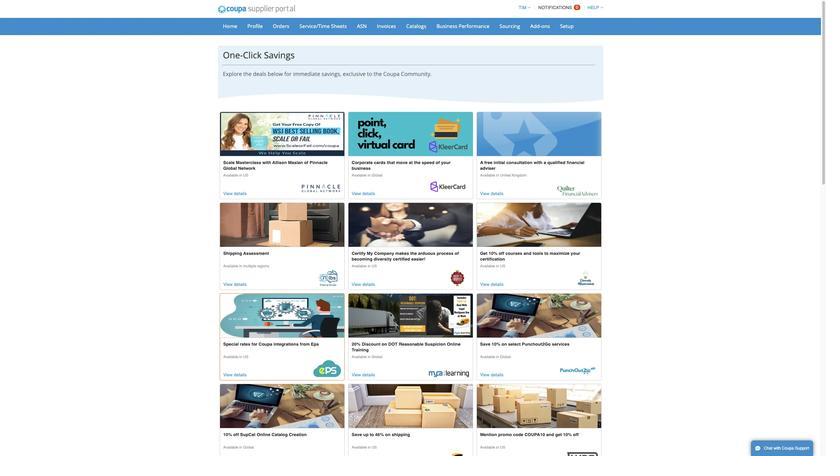 Task type: vqa. For each thing, say whether or not it's contained in the screenshot.
maximize
yes



Task type: locate. For each thing, give the bounding box(es) containing it.
punchout2go image up punchout2go
[[477, 294, 601, 338]]

0 horizontal spatial of
[[304, 160, 308, 165]]

1 vertical spatial your
[[571, 251, 581, 256]]

community.
[[401, 70, 432, 78]]

with
[[262, 160, 271, 165], [534, 160, 543, 165], [774, 447, 781, 451]]

0 horizontal spatial with
[[262, 160, 271, 165]]

0 vertical spatial save
[[480, 342, 491, 347]]

1 horizontal spatial online
[[447, 342, 461, 347]]

certify my company image
[[348, 203, 473, 247], [451, 270, 465, 287]]

up
[[363, 433, 369, 438]]

on left 'select'
[[502, 342, 507, 347]]

save for save up to 46% on shipping
[[352, 433, 362, 438]]

available inside a free initial consultation with a qualified financial adviser available in united kingdom
[[480, 174, 495, 178]]

global inside the corporate cards that move at the speed of your business available in global
[[372, 174, 383, 178]]

in down certification
[[496, 264, 499, 269]]

free
[[485, 160, 493, 165]]

on
[[382, 342, 387, 347], [502, 342, 507, 347], [385, 433, 391, 438]]

global down discount at the bottom of page
[[372, 355, 383, 360]]

1 horizontal spatial save
[[480, 342, 491, 347]]

myca learning image up reasonable
[[348, 294, 473, 338]]

navigation
[[516, 1, 603, 14]]

kleercard image up at
[[348, 112, 473, 156]]

off
[[499, 251, 505, 256], [233, 433, 239, 438], [573, 433, 579, 438]]

quilter financial advisers image down financial
[[557, 186, 598, 196]]

with right chat
[[774, 447, 781, 451]]

financial
[[567, 160, 585, 165]]

online right supcat
[[257, 433, 271, 438]]

and
[[524, 251, 532, 256], [546, 433, 554, 438]]

in down becoming
[[368, 264, 371, 269]]

0 horizontal spatial available in global
[[223, 446, 254, 451]]

details for scale masterclass with allison maslan of pinnacle global network
[[234, 191, 247, 196]]

your for corporate cards that move at the speed of your business
[[441, 160, 451, 165]]

view for 20% discount on dot reasonable suspicion online training
[[352, 373, 361, 378]]

certify my company image down the process
[[451, 270, 465, 287]]

10%
[[489, 251, 498, 256], [492, 342, 501, 347], [223, 433, 232, 438], [563, 433, 572, 438]]

0 vertical spatial ware2go image
[[477, 385, 601, 429]]

in inside 20% discount on dot reasonable suspicion online training available in global
[[368, 355, 371, 360]]

your right maximize
[[571, 251, 581, 256]]

support
[[795, 447, 810, 451]]

coupa
[[383, 70, 400, 78], [259, 342, 272, 347], [782, 447, 794, 451]]

1 horizontal spatial off
[[499, 251, 505, 256]]

suspicion
[[425, 342, 446, 347]]

save left up
[[352, 433, 362, 438]]

the inside the corporate cards that move at the speed of your business available in global
[[414, 160, 421, 165]]

0 vertical spatial available in global
[[480, 355, 511, 360]]

eps image down eps
[[313, 361, 341, 378]]

0 vertical spatial and
[[524, 251, 532, 256]]

of inside the certify my company makes the arduous process of becoming diversity certified easier! available in us
[[455, 251, 459, 256]]

consultation
[[507, 160, 533, 165]]

kleercard image down 'speed'
[[429, 181, 470, 196]]

0 vertical spatial kleercard image
[[348, 112, 473, 156]]

1 vertical spatial certify my company image
[[451, 270, 465, 287]]

the
[[243, 70, 252, 78], [374, 70, 382, 78], [414, 160, 421, 165], [411, 251, 417, 256]]

in left multiple at left bottom
[[239, 264, 242, 269]]

1 horizontal spatial and
[[546, 433, 554, 438]]

your inside the corporate cards that move at the speed of your business available in global
[[441, 160, 451, 165]]

details for save 10% on select punchout2go services
[[491, 373, 504, 378]]

global down the cards
[[372, 174, 383, 178]]

your inside get 10% off courses and tools to maximize your certification available in us
[[571, 251, 581, 256]]

of right the process
[[455, 251, 459, 256]]

savings
[[264, 49, 295, 61]]

off left supcat
[[233, 433, 239, 438]]

1 horizontal spatial available in global
[[480, 355, 511, 360]]

on for select
[[502, 342, 507, 347]]

view for shipping assessment
[[223, 282, 233, 287]]

2 horizontal spatial with
[[774, 447, 781, 451]]

coupa supplier portal image
[[213, 1, 300, 18]]

click
[[243, 49, 262, 61]]

company
[[374, 251, 394, 256]]

on left the dot
[[382, 342, 387, 347]]

view details for a free initial consultation with a qualified financial adviser
[[480, 191, 504, 196]]

quilter financial advisers image up a
[[477, 112, 601, 156]]

in inside a free initial consultation with a qualified financial adviser available in united kingdom
[[496, 174, 499, 178]]

1 horizontal spatial for
[[284, 70, 292, 78]]

available
[[223, 174, 238, 178], [352, 174, 367, 178], [480, 174, 495, 178], [223, 264, 238, 269], [352, 264, 367, 269], [480, 264, 495, 269], [223, 355, 238, 360], [352, 355, 367, 360], [480, 355, 495, 360], [223, 446, 238, 451], [352, 446, 367, 451], [480, 446, 495, 451]]

1 vertical spatial online
[[257, 433, 271, 438]]

2 vertical spatial to
[[370, 433, 374, 438]]

1 horizontal spatial of
[[436, 160, 440, 165]]

becoming
[[352, 257, 373, 262]]

available in us down up
[[352, 446, 377, 451]]

view details button for save 10% on select punchout2go services
[[480, 372, 504, 379]]

global down supcat
[[243, 446, 254, 451]]

us down diversity on the bottom of page
[[372, 264, 377, 269]]

easier!
[[411, 257, 426, 262]]

available in us for save
[[352, 446, 377, 451]]

shipping assessment
[[223, 251, 269, 256]]

10% right get
[[563, 433, 572, 438]]

0 horizontal spatial coupa
[[259, 342, 272, 347]]

available in us for special
[[223, 355, 249, 360]]

to right exclusive
[[367, 70, 372, 78]]

save
[[480, 342, 491, 347], [352, 433, 362, 438]]

myca learning image
[[348, 294, 473, 338], [429, 370, 470, 378]]

us down promo
[[500, 446, 506, 451]]

10% left supcat
[[223, 433, 232, 438]]

business
[[437, 23, 458, 29]]

your right 'speed'
[[441, 160, 451, 165]]

pinnacle global network image up allison
[[220, 112, 344, 156]]

0
[[576, 5, 579, 10]]

explore
[[223, 70, 242, 78]]

reasonable
[[399, 342, 424, 347]]

and left get
[[546, 433, 554, 438]]

0 horizontal spatial save
[[352, 433, 362, 438]]

view for corporate cards that move at the speed of your business
[[352, 191, 361, 196]]

regions
[[257, 264, 269, 269]]

1 vertical spatial kleercard image
[[429, 181, 470, 196]]

with inside scale masterclass with allison maslan of pinnacle global network available in us
[[262, 160, 271, 165]]

10% left 'select'
[[492, 342, 501, 347]]

off right get
[[573, 433, 579, 438]]

orders link
[[269, 21, 294, 31]]

a free initial consultation with a qualified financial adviser available in united kingdom
[[480, 160, 585, 178]]

view for scale masterclass with allison maslan of pinnacle global network
[[223, 191, 233, 196]]

1 vertical spatial and
[[546, 433, 554, 438]]

0 vertical spatial online
[[447, 342, 461, 347]]

one-click savings
[[223, 49, 295, 61]]

1 vertical spatial myca learning image
[[429, 370, 470, 378]]

to
[[367, 70, 372, 78], [545, 251, 549, 256], [370, 433, 374, 438]]

and for get
[[546, 433, 554, 438]]

coupa inside button
[[782, 447, 794, 451]]

pinnacle global network image down pinnacle on the left top of the page
[[300, 184, 341, 196]]

details for certify my company makes the arduous process of becoming diversity certified easier!
[[363, 282, 375, 287]]

0 vertical spatial certify my company image
[[348, 203, 473, 247]]

catalog
[[272, 433, 288, 438]]

for right rates
[[252, 342, 258, 347]]

of for certify my company makes the arduous process of becoming diversity certified easier!
[[455, 251, 459, 256]]

in down up
[[368, 446, 371, 451]]

1 horizontal spatial your
[[571, 251, 581, 256]]

off up certification
[[499, 251, 505, 256]]

global
[[223, 166, 237, 171], [372, 174, 383, 178], [372, 355, 383, 360], [500, 355, 511, 360], [243, 446, 254, 451]]

available in global down 'select'
[[480, 355, 511, 360]]

view details button for get 10% off courses and tools to maximize your certification
[[480, 281, 504, 288]]

assessment
[[243, 251, 269, 256]]

masterclass
[[236, 160, 261, 165]]

available in global
[[480, 355, 511, 360], [223, 446, 254, 451]]

global down 'select'
[[500, 355, 511, 360]]

coupa right rates
[[259, 342, 272, 347]]

invoices
[[377, 23, 396, 29]]

tools
[[533, 251, 543, 256]]

help link
[[585, 5, 603, 10]]

view details button for scale masterclass with allison maslan of pinnacle global network
[[223, 190, 247, 197]]

1 horizontal spatial with
[[534, 160, 543, 165]]

invoices link
[[373, 21, 401, 31]]

for right below
[[284, 70, 292, 78]]

in down business in the top of the page
[[368, 174, 371, 178]]

online right suspicion
[[447, 342, 461, 347]]

setup link
[[556, 21, 578, 31]]

in left "united"
[[496, 174, 499, 178]]

71lbs image
[[220, 203, 344, 247], [316, 270, 341, 287]]

kleercard image
[[348, 112, 473, 156], [429, 181, 470, 196]]

details for get 10% off courses and tools to maximize your certification
[[491, 282, 504, 287]]

catalogs
[[406, 23, 427, 29]]

of inside scale masterclass with allison maslan of pinnacle global network available in us
[[304, 160, 308, 165]]

available in global down supcat
[[223, 446, 254, 451]]

ups image
[[450, 452, 465, 457]]

and inside get 10% off courses and tools to maximize your certification available in us
[[524, 251, 532, 256]]

us down certification
[[500, 264, 506, 269]]

on right 46%
[[385, 433, 391, 438]]

global down scale
[[223, 166, 237, 171]]

0 horizontal spatial available in us
[[223, 355, 249, 360]]

notifications
[[539, 5, 572, 10]]

in down network
[[239, 174, 242, 178]]

online inside 20% discount on dot reasonable suspicion online training available in global
[[447, 342, 461, 347]]

2 horizontal spatial coupa
[[782, 447, 794, 451]]

punchout2go image down services in the right of the page
[[557, 366, 598, 378]]

view for a free initial consultation with a qualified financial adviser
[[480, 191, 490, 196]]

of right 'speed'
[[436, 160, 440, 165]]

on inside 20% discount on dot reasonable suspicion online training available in global
[[382, 342, 387, 347]]

that
[[387, 160, 395, 165]]

0 vertical spatial eps image
[[220, 294, 344, 338]]

and left tools
[[524, 251, 532, 256]]

corporate cards that move at the speed of your business available in global
[[352, 160, 451, 178]]

1 vertical spatial pinnacle global network image
[[300, 184, 341, 196]]

to right up
[[370, 433, 374, 438]]

chat
[[764, 447, 773, 451]]

creation
[[289, 433, 307, 438]]

of inside the corporate cards that move at the speed of your business available in global
[[436, 160, 440, 165]]

training
[[352, 348, 369, 353]]

1 horizontal spatial available in us
[[352, 446, 377, 451]]

speed
[[422, 160, 435, 165]]

eps image
[[220, 294, 344, 338], [313, 361, 341, 378]]

certified
[[393, 257, 410, 262]]

view details button for 20% discount on dot reasonable suspicion online training
[[352, 372, 375, 379]]

2 horizontal spatial available in us
[[480, 446, 506, 451]]

with left allison
[[262, 160, 271, 165]]

view details button for a free initial consultation with a qualified financial adviser
[[480, 190, 504, 197]]

the up easier!
[[411, 251, 417, 256]]

1 vertical spatial save
[[352, 433, 362, 438]]

2 horizontal spatial of
[[455, 251, 459, 256]]

performance
[[459, 23, 490, 29]]

10% up certification
[[489, 251, 498, 256]]

with left a
[[534, 160, 543, 165]]

1 vertical spatial for
[[252, 342, 258, 347]]

quilter financial advisers image
[[477, 112, 601, 156], [557, 186, 598, 196]]

online
[[447, 342, 461, 347], [257, 433, 271, 438]]

add-ons
[[531, 23, 550, 29]]

details for 20% discount on dot reasonable suspicion online training
[[363, 373, 375, 378]]

1 vertical spatial ware2go image
[[567, 452, 598, 457]]

us
[[243, 174, 249, 178], [372, 264, 377, 269], [500, 264, 506, 269], [243, 355, 249, 360], [372, 446, 377, 451], [500, 446, 506, 451]]

a
[[480, 160, 483, 165]]

0 vertical spatial coupa
[[383, 70, 400, 78]]

at
[[409, 160, 413, 165]]

in down training
[[368, 355, 371, 360]]

0 vertical spatial your
[[441, 160, 451, 165]]

view
[[223, 191, 233, 196], [352, 191, 361, 196], [480, 191, 490, 196], [223, 282, 233, 287], [352, 282, 361, 287], [480, 282, 490, 287], [223, 373, 233, 378], [352, 373, 361, 378], [480, 373, 490, 378]]

available in us down special
[[223, 355, 249, 360]]

0 vertical spatial pinnacle global network image
[[220, 112, 344, 156]]

view details for corporate cards that move at the speed of your business
[[352, 191, 375, 196]]

your
[[441, 160, 451, 165], [571, 251, 581, 256]]

0 vertical spatial diversity masterminds image
[[477, 203, 601, 247]]

of right maslan
[[304, 160, 308, 165]]

supcat
[[240, 433, 256, 438]]

1 vertical spatial to
[[545, 251, 549, 256]]

code
[[513, 433, 524, 438]]

save left 'select'
[[480, 342, 491, 347]]

1 vertical spatial available in global
[[223, 446, 254, 451]]

0 horizontal spatial for
[[252, 342, 258, 347]]

global inside scale masterclass with allison maslan of pinnacle global network available in us
[[223, 166, 237, 171]]

in
[[239, 174, 242, 178], [368, 174, 371, 178], [496, 174, 499, 178], [239, 264, 242, 269], [368, 264, 371, 269], [496, 264, 499, 269], [239, 355, 242, 360], [368, 355, 371, 360], [496, 355, 499, 360], [239, 446, 242, 451], [368, 446, 371, 451], [496, 446, 499, 451]]

1 vertical spatial diversity masterminds image
[[578, 270, 595, 287]]

us inside scale masterclass with allison maslan of pinnacle global network available in us
[[243, 174, 249, 178]]

myca learning image down suspicion
[[429, 370, 470, 378]]

us inside the certify my company makes the arduous process of becoming diversity certified easier! available in us
[[372, 264, 377, 269]]

in down rates
[[239, 355, 242, 360]]

rates
[[240, 342, 250, 347]]

get
[[556, 433, 562, 438]]

available inside 20% discount on dot reasonable suspicion online training available in global
[[352, 355, 367, 360]]

coupa left support
[[782, 447, 794, 451]]

a
[[544, 160, 546, 165]]

0 horizontal spatial and
[[524, 251, 532, 256]]

view details button for special rates for coupa integrations from eps
[[223, 372, 247, 379]]

chat with coupa support button
[[751, 441, 814, 457]]

to right tools
[[545, 251, 549, 256]]

diversity masterminds image
[[477, 203, 601, 247], [578, 270, 595, 287]]

in down promo
[[496, 446, 499, 451]]

of for corporate cards that move at the speed of your business
[[436, 160, 440, 165]]

details for shipping assessment
[[234, 282, 247, 287]]

0 horizontal spatial your
[[441, 160, 451, 165]]

get 10% off courses and tools to maximize your certification available in us
[[480, 251, 581, 269]]

coupa left community.
[[383, 70, 400, 78]]

available in us down mention
[[480, 446, 506, 451]]

certify my company image up makes
[[348, 203, 473, 247]]

deals
[[253, 70, 266, 78]]

view details for get 10% off courses and tools to maximize your certification
[[480, 282, 504, 287]]

in down save 10% on select punchout2go services
[[496, 355, 499, 360]]

pinnacle global network image
[[220, 112, 344, 156], [300, 184, 341, 196]]

us down network
[[243, 174, 249, 178]]

the right at
[[414, 160, 421, 165]]

service/time sheets
[[300, 23, 347, 29]]

punchout2go image
[[477, 294, 601, 338], [557, 366, 598, 378]]

eps image up integrations at the bottom left of page
[[220, 294, 344, 338]]

2 vertical spatial coupa
[[782, 447, 794, 451]]

ware2go image
[[477, 385, 601, 429], [567, 452, 598, 457]]

save up to 46% on shipping
[[352, 433, 410, 438]]

0 horizontal spatial off
[[233, 433, 239, 438]]



Task type: describe. For each thing, give the bounding box(es) containing it.
with inside 'chat with coupa support' button
[[774, 447, 781, 451]]

off inside get 10% off courses and tools to maximize your certification available in us
[[499, 251, 505, 256]]

view details for special rates for coupa integrations from eps
[[223, 373, 247, 378]]

view details button for corporate cards that move at the speed of your business
[[352, 190, 375, 197]]

view for special rates for coupa integrations from eps
[[223, 373, 233, 378]]

shipping
[[223, 251, 242, 256]]

in inside get 10% off courses and tools to maximize your certification available in us
[[496, 264, 499, 269]]

explore the deals below for immediate savings, exclusive to the coupa community.
[[223, 70, 432, 78]]

0 vertical spatial quilter financial advisers image
[[477, 112, 601, 156]]

1 horizontal spatial coupa
[[383, 70, 400, 78]]

pinnacle
[[310, 160, 328, 165]]

orders
[[273, 23, 289, 29]]

available inside the corporate cards that move at the speed of your business available in global
[[352, 174, 367, 178]]

available in multiple regions
[[223, 264, 269, 269]]

20% discount on dot reasonable suspicion online training available in global
[[352, 342, 461, 360]]

details for a free initial consultation with a qualified financial adviser
[[491, 191, 504, 196]]

and for tools
[[524, 251, 532, 256]]

view details button for certify my company makes the arduous process of becoming diversity certified easier!
[[352, 281, 375, 288]]

view details button for shipping assessment
[[223, 281, 247, 288]]

view details for scale masterclass with allison maslan of pinnacle global network
[[223, 191, 247, 196]]

exclusive
[[343, 70, 366, 78]]

us down rates
[[243, 355, 249, 360]]

2 horizontal spatial off
[[573, 433, 579, 438]]

business performance
[[437, 23, 490, 29]]

1 vertical spatial 71lbs image
[[316, 270, 341, 287]]

help
[[588, 5, 599, 10]]

to inside get 10% off courses and tools to maximize your certification available in us
[[545, 251, 549, 256]]

1 vertical spatial quilter financial advisers image
[[557, 186, 598, 196]]

promo
[[498, 433, 512, 438]]

available inside the certify my company makes the arduous process of becoming diversity certified easier! available in us
[[352, 264, 367, 269]]

coupa10
[[525, 433, 545, 438]]

view details for shipping assessment
[[223, 282, 247, 287]]

immediate
[[293, 70, 320, 78]]

0 vertical spatial to
[[367, 70, 372, 78]]

certify my company makes the arduous process of becoming diversity certified easier! available in us
[[352, 251, 459, 269]]

navigation containing notifications 0
[[516, 1, 603, 14]]

profile
[[248, 23, 263, 29]]

us inside get 10% off courses and tools to maximize your certification available in us
[[500, 264, 506, 269]]

profile link
[[243, 21, 267, 31]]

us down 46%
[[372, 446, 377, 451]]

1 vertical spatial eps image
[[313, 361, 341, 378]]

maximize
[[550, 251, 570, 256]]

with inside a free initial consultation with a qualified financial adviser available in united kingdom
[[534, 160, 543, 165]]

view for certify my company makes the arduous process of becoming diversity certified easier!
[[352, 282, 361, 287]]

dot
[[389, 342, 398, 347]]

view details for certify my company makes the arduous process of becoming diversity certified easier!
[[352, 282, 375, 287]]

available in global for 10%
[[480, 355, 511, 360]]

savings,
[[322, 70, 342, 78]]

punchout2go
[[522, 342, 551, 347]]

ups image
[[348, 385, 473, 429]]

10% inside get 10% off courses and tools to maximize your certification available in us
[[489, 251, 498, 256]]

service/time sheets link
[[295, 21, 351, 31]]

mention
[[480, 433, 497, 438]]

in inside the certify my company makes the arduous process of becoming diversity certified easier! available in us
[[368, 264, 371, 269]]

view details for 20% discount on dot reasonable suspicion online training
[[352, 373, 375, 378]]

one-
[[223, 49, 243, 61]]

available in us for mention
[[480, 446, 506, 451]]

0 vertical spatial 71lbs image
[[220, 203, 344, 247]]

add-
[[531, 23, 542, 29]]

0 vertical spatial myca learning image
[[348, 294, 473, 338]]

certification
[[480, 257, 505, 262]]

global inside 20% discount on dot reasonable suspicion online training available in global
[[372, 355, 383, 360]]

in inside the corporate cards that move at the speed of your business available in global
[[368, 174, 371, 178]]

tim link
[[516, 5, 531, 10]]

details for corporate cards that move at the speed of your business
[[363, 191, 375, 196]]

your for get 10% off courses and tools to maximize your certification
[[571, 251, 581, 256]]

certify
[[352, 251, 366, 256]]

tim
[[519, 5, 527, 10]]

sheets
[[331, 23, 347, 29]]

from
[[300, 342, 310, 347]]

available in global for off
[[223, 446, 254, 451]]

save for save 10% on select punchout2go services
[[480, 342, 491, 347]]

0 horizontal spatial online
[[257, 433, 271, 438]]

setup
[[560, 23, 574, 29]]

process
[[437, 251, 454, 256]]

courses
[[506, 251, 523, 256]]

1 vertical spatial punchout2go image
[[557, 366, 598, 378]]

business performance link
[[432, 21, 494, 31]]

available inside scale masterclass with allison maslan of pinnacle global network available in us
[[223, 174, 238, 178]]

notifications 0
[[539, 5, 579, 10]]

in inside scale masterclass with allison maslan of pinnacle global network available in us
[[239, 174, 242, 178]]

special rates for coupa integrations from eps
[[223, 342, 319, 347]]

business
[[352, 166, 371, 171]]

view for save 10% on select punchout2go services
[[480, 373, 490, 378]]

0 vertical spatial punchout2go image
[[477, 294, 601, 338]]

asn
[[357, 23, 367, 29]]

adviser
[[480, 166, 496, 171]]

mention promo code coupa10 and get 10% off
[[480, 433, 579, 438]]

integrations
[[274, 342, 299, 347]]

the right exclusive
[[374, 70, 382, 78]]

scale
[[223, 160, 235, 165]]

qualified
[[548, 160, 566, 165]]

save 10% on select punchout2go services
[[480, 342, 570, 347]]

sourcing link
[[495, 21, 525, 31]]

1 vertical spatial coupa
[[259, 342, 272, 347]]

get
[[480, 251, 488, 256]]

asn link
[[353, 21, 371, 31]]

arduous
[[418, 251, 436, 256]]

allison
[[272, 160, 287, 165]]

the left deals
[[243, 70, 252, 78]]

view details for save 10% on select punchout2go services
[[480, 373, 504, 378]]

view for get 10% off courses and tools to maximize your certification
[[480, 282, 490, 287]]

in down supcat
[[239, 446, 242, 451]]

available inside get 10% off courses and tools to maximize your certification available in us
[[480, 264, 495, 269]]

diversity
[[374, 257, 392, 262]]

corporate
[[352, 160, 373, 165]]

sourcing
[[500, 23, 520, 29]]

home
[[223, 23, 237, 29]]

20%
[[352, 342, 361, 347]]

add-ons link
[[526, 21, 555, 31]]

initial
[[494, 160, 505, 165]]

10% off supcat online catalog creation
[[223, 433, 307, 438]]

0 vertical spatial for
[[284, 70, 292, 78]]

chat with coupa support
[[764, 447, 810, 451]]

scale masterclass with allison maslan of pinnacle global network available in us
[[223, 160, 328, 178]]

network
[[238, 166, 256, 171]]

the inside the certify my company makes the arduous process of becoming diversity certified easier! available in us
[[411, 251, 417, 256]]

on for dot
[[382, 342, 387, 347]]

ons
[[542, 23, 550, 29]]

special
[[223, 342, 239, 347]]

details for special rates for coupa integrations from eps
[[234, 373, 247, 378]]

supcat services image
[[220, 385, 344, 429]]

makes
[[396, 251, 409, 256]]



